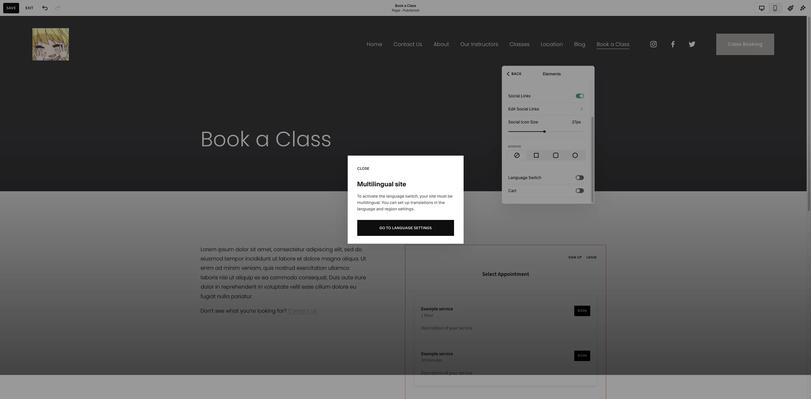 Task type: describe. For each thing, give the bounding box(es) containing it.
0 vertical spatial links
[[521, 93, 531, 99]]

linked for not linked is empty
[[39, 211, 49, 215]]

0 vertical spatial tab list
[[756, 3, 782, 13]]

social links
[[509, 93, 531, 99]]

cart
[[509, 188, 517, 193]]

blog demo
[[21, 138, 42, 143]]

translations
[[411, 200, 433, 205]]

is
[[49, 211, 52, 215]]

up
[[405, 200, 410, 205]]

not linked is empty
[[33, 211, 62, 215]]

don't
[[63, 186, 72, 191]]

demo for home
[[34, 62, 44, 66]]

utilities
[[10, 244, 26, 250]]

set
[[398, 200, 404, 205]]

can inside to activate the language switch, your site must be multilingual. you can set up translations in the language and region settings.
[[390, 200, 397, 205]]

also
[[72, 191, 78, 195]]

Cart checkbox
[[577, 189, 580, 192]]

edit
[[509, 106, 516, 112]]

social for links
[[509, 93, 520, 99]]

can inside these pages are public unless they're disabled or password-protected, but they don't appear in the navigation. search engines can also discover them.
[[65, 191, 71, 195]]

unless
[[49, 182, 59, 186]]

language inside 'button'
[[392, 226, 413, 230]]

engines
[[51, 191, 64, 195]]

not for not linked is empty
[[33, 211, 38, 215]]

Language Switch checkbox
[[577, 176, 580, 179]]

they're
[[60, 182, 72, 186]]

7.1
[[23, 285, 26, 289]]

3 icon image from the left
[[553, 152, 559, 159]]

home button
[[0, 6, 29, 19]]

icon
[[521, 119, 530, 125]]

tools
[[26, 269, 36, 274]]

to activate the language switch, your site must be multilingual. you can set up translations in the language and region settings.
[[357, 194, 453, 212]]

0 horizontal spatial language
[[357, 206, 376, 212]]

0 vertical spatial pages
[[10, 27, 33, 37]]

linked for not linked
[[19, 169, 33, 175]]

pages
[[20, 182, 31, 186]]

discover
[[10, 196, 24, 200]]

2 horizontal spatial the
[[439, 200, 445, 205]]

language switch
[[509, 175, 542, 180]]

home for home
[[11, 10, 22, 15]]

system pages
[[10, 256, 37, 261]]

but
[[49, 186, 55, 191]]

to
[[357, 194, 362, 199]]

save button
[[3, 3, 19, 13]]

appear
[[73, 186, 84, 191]]

exit
[[25, 6, 33, 10]]

version 7.1
[[10, 285, 26, 289]]

learn more
[[35, 196, 53, 200]]

the inside these pages are public unless they're disabled or password-protected, but they don't appear in the navigation. search engines can also discover them.
[[13, 191, 19, 195]]

back
[[512, 71, 522, 76]]

back button
[[505, 67, 524, 80]]

go to language settings button
[[357, 220, 454, 236]]

elements
[[543, 71, 561, 76]]

book
[[395, 3, 404, 8]]

switch,
[[406, 194, 419, 199]]

add a new page to the "not linked" navigation group image
[[71, 169, 77, 175]]

settings
[[414, 226, 432, 230]]

protected,
[[31, 186, 48, 191]]

navigation.
[[19, 191, 37, 195]]

switch
[[529, 175, 542, 180]]

disabled
[[72, 182, 87, 186]]

1 vertical spatial links
[[530, 106, 539, 112]]

system pages button
[[10, 252, 85, 265]]

blog
[[21, 138, 29, 143]]

edit social links
[[509, 106, 539, 112]]

4 icon image from the left
[[573, 152, 579, 159]]

book a class page · published
[[392, 3, 420, 12]]

1 vertical spatial social
[[517, 106, 529, 112]]

go to language settings
[[380, 226, 432, 230]]

multilingual site
[[357, 180, 407, 188]]

these pages are public unless they're disabled or password-protected, but they don't appear in the navigation. search engines can also discover them.
[[10, 182, 87, 200]]

you
[[382, 200, 389, 205]]

1 horizontal spatial language
[[509, 175, 528, 180]]

demo for blog
[[32, 138, 42, 143]]

website tools button
[[10, 265, 85, 278]]

system
[[10, 256, 24, 261]]



Task type: locate. For each thing, give the bounding box(es) containing it.
learn
[[35, 196, 44, 200]]

public
[[38, 182, 48, 186]]

1 vertical spatial home
[[21, 61, 32, 66]]

1 vertical spatial can
[[390, 200, 397, 205]]

1 vertical spatial site
[[429, 194, 436, 199]]

not up these
[[10, 169, 18, 175]]

links up size
[[530, 106, 539, 112]]

1 horizontal spatial linked
[[39, 211, 49, 215]]

be
[[448, 194, 453, 199]]

0 vertical spatial social
[[509, 93, 520, 99]]

a
[[405, 3, 407, 8]]

icon image
[[514, 152, 520, 159], [534, 152, 540, 159], [553, 152, 559, 159], [573, 152, 579, 159]]

not linked
[[10, 169, 33, 175]]

version
[[10, 285, 22, 289]]

close button
[[357, 163, 370, 174]]

site up switch,
[[395, 180, 407, 188]]

in down or at the left top of the page
[[10, 191, 13, 195]]

1 vertical spatial tab list
[[508, 151, 586, 160]]

0 vertical spatial not
[[10, 169, 18, 175]]

0 horizontal spatial linked
[[19, 169, 33, 175]]

1 vertical spatial demo
[[32, 138, 42, 143]]

page
[[392, 8, 401, 12]]

published
[[403, 8, 420, 12]]

navigation
[[22, 48, 45, 54]]

website tools
[[10, 269, 36, 274]]

language down multilingual. on the left of the page
[[357, 206, 376, 212]]

password-
[[14, 186, 31, 191]]

1 vertical spatial language
[[357, 206, 376, 212]]

social for icon
[[509, 119, 520, 125]]

1 horizontal spatial in
[[434, 200, 438, 205]]

1 horizontal spatial language
[[386, 194, 405, 199]]

icon image up 'switch'
[[534, 152, 540, 159]]

home down the main navigation
[[21, 61, 32, 66]]

empty
[[53, 211, 62, 215]]

social left icon
[[509, 119, 520, 125]]

icon image up language switch "option"
[[573, 152, 579, 159]]

website
[[10, 269, 25, 274]]

0 vertical spatial site
[[395, 180, 407, 188]]

0 horizontal spatial site
[[395, 180, 407, 188]]

or
[[10, 186, 13, 191]]

0 vertical spatial can
[[65, 191, 71, 195]]

can down the don't
[[65, 191, 71, 195]]

region
[[385, 206, 397, 212]]

demo down navigation
[[34, 62, 44, 66]]

1 icon image from the left
[[514, 152, 520, 159]]

Social Icon Size range field
[[509, 125, 584, 138]]

are
[[32, 182, 37, 186]]

in inside these pages are public unless they're disabled or password-protected, but they don't appear in the navigation. search engines can also discover them.
[[10, 191, 13, 195]]

pages up tools
[[25, 256, 37, 261]]

0 vertical spatial language
[[509, 175, 528, 180]]

links
[[521, 93, 531, 99], [530, 106, 539, 112]]

social icon size
[[509, 119, 539, 125]]

1 vertical spatial language
[[392, 226, 413, 230]]

0 horizontal spatial not
[[10, 169, 18, 175]]

pages
[[10, 27, 33, 37], [25, 256, 37, 261]]

these
[[10, 182, 20, 186]]

home inside home button
[[11, 10, 22, 15]]

site inside to activate the language switch, your site must be multilingual. you can set up translations in the language and region settings.
[[429, 194, 436, 199]]

go
[[380, 226, 385, 230]]

0 horizontal spatial the
[[13, 191, 19, 195]]

linked
[[19, 169, 33, 175], [39, 211, 49, 215]]

border
[[509, 145, 522, 148]]

language up set
[[386, 194, 405, 199]]

them.
[[24, 196, 34, 200]]

demo inside home demo
[[34, 62, 44, 66]]

icon image down border at the right
[[514, 152, 520, 159]]

social up edit
[[509, 93, 520, 99]]

activate
[[363, 194, 378, 199]]

social
[[509, 93, 520, 99], [517, 106, 529, 112], [509, 119, 520, 125]]

demo inside blog demo
[[32, 138, 42, 143]]

language right to
[[392, 226, 413, 230]]

in
[[10, 191, 13, 195], [434, 200, 438, 205]]

main
[[10, 48, 21, 54]]

home demo
[[21, 61, 44, 66]]

links up edit social links
[[521, 93, 531, 99]]

in inside to activate the language switch, your site must be multilingual. you can set up translations in the language and region settings.
[[434, 200, 438, 205]]

·
[[401, 8, 402, 12]]

can up region at the bottom
[[390, 200, 397, 205]]

linked left the is
[[39, 211, 49, 215]]

home down the save
[[11, 10, 22, 15]]

1 vertical spatial linked
[[39, 211, 49, 215]]

the
[[13, 191, 19, 195], [379, 194, 386, 199], [439, 200, 445, 205]]

learn more link
[[35, 196, 53, 200]]

Social Icon Size text field
[[572, 119, 583, 125]]

language
[[386, 194, 405, 199], [357, 206, 376, 212]]

pages inside button
[[25, 256, 37, 261]]

2 vertical spatial social
[[509, 119, 520, 125]]

the down must
[[439, 200, 445, 205]]

settings.
[[398, 206, 415, 212]]

save
[[6, 6, 16, 10]]

can
[[65, 191, 71, 195], [390, 200, 397, 205]]

0 horizontal spatial tab list
[[508, 151, 586, 160]]

social right edit
[[517, 106, 529, 112]]

main navigation
[[10, 48, 45, 54]]

0 vertical spatial in
[[10, 191, 13, 195]]

0 horizontal spatial can
[[65, 191, 71, 195]]

close
[[357, 166, 370, 171]]

demo
[[34, 62, 44, 66], [32, 138, 42, 143]]

search
[[38, 191, 50, 195]]

to
[[386, 226, 391, 230]]

1 vertical spatial not
[[33, 211, 38, 215]]

home for home demo
[[21, 61, 32, 66]]

0 vertical spatial demo
[[34, 62, 44, 66]]

0 vertical spatial language
[[386, 194, 405, 199]]

more
[[45, 196, 53, 200]]

1 vertical spatial pages
[[25, 256, 37, 261]]

not left the is
[[33, 211, 38, 215]]

0 horizontal spatial language
[[392, 226, 413, 230]]

not for not linked
[[10, 169, 18, 175]]

1 horizontal spatial not
[[33, 211, 38, 215]]

exit button
[[22, 3, 37, 13]]

1 vertical spatial in
[[434, 200, 438, 205]]

1 horizontal spatial tab list
[[756, 3, 782, 13]]

must
[[437, 194, 447, 199]]

0 horizontal spatial in
[[10, 191, 13, 195]]

class
[[407, 3, 416, 8]]

icon image down the social icon size range field
[[553, 152, 559, 159]]

your
[[420, 194, 429, 199]]

1 horizontal spatial can
[[390, 200, 397, 205]]

tab list
[[756, 3, 782, 13], [508, 151, 586, 160]]

the up discover
[[13, 191, 19, 195]]

1 horizontal spatial site
[[429, 194, 436, 199]]

the up you
[[379, 194, 386, 199]]

demo right blog
[[32, 138, 42, 143]]

linked up pages
[[19, 169, 33, 175]]

0 vertical spatial home
[[11, 10, 22, 15]]

size
[[531, 119, 539, 125]]

home
[[11, 10, 22, 15], [21, 61, 32, 66]]

2 icon image from the left
[[534, 152, 540, 159]]

not
[[10, 169, 18, 175], [33, 211, 38, 215]]

site
[[395, 180, 407, 188], [429, 194, 436, 199]]

1 horizontal spatial the
[[379, 194, 386, 199]]

site right the 'your'
[[429, 194, 436, 199]]

multilingual
[[357, 180, 394, 188]]

in down must
[[434, 200, 438, 205]]

0 vertical spatial linked
[[19, 169, 33, 175]]

multilingual.
[[357, 200, 381, 205]]

and
[[377, 206, 384, 212]]

they
[[55, 186, 63, 191]]

pages up the main navigation
[[10, 27, 33, 37]]

language up cart
[[509, 175, 528, 180]]



Task type: vqa. For each thing, say whether or not it's contained in the screenshot.
Book a Class's "Class"
no



